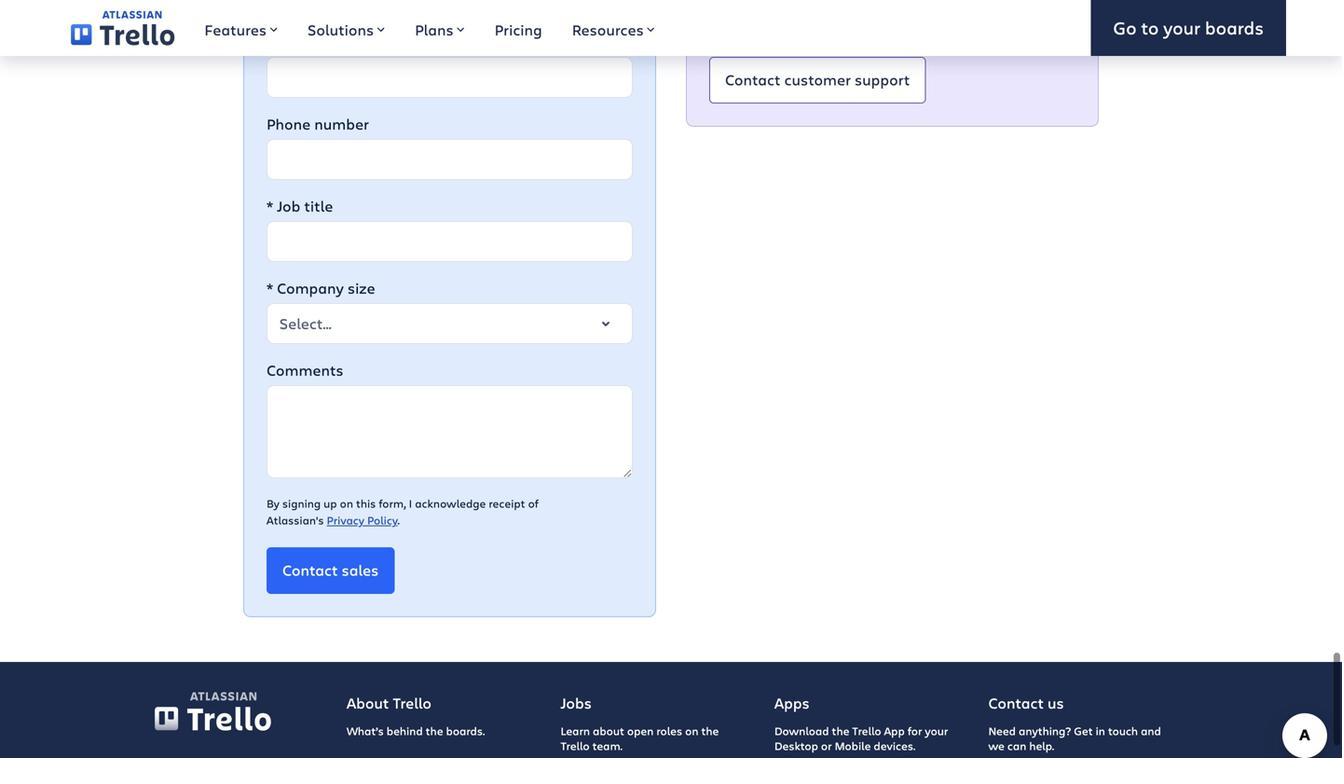 Task type: locate. For each thing, give the bounding box(es) containing it.
1 horizontal spatial your
[[1164, 15, 1201, 40]]

contact for contact customer support
[[725, 69, 781, 89]]

boards
[[1206, 15, 1264, 40]]

trello inside 'download the trello app for your desktop or mobile devices.'
[[853, 723, 882, 738]]

1 vertical spatial *
[[267, 196, 273, 216]]

on
[[340, 496, 353, 511], [685, 723, 699, 738]]

*
[[267, 32, 273, 52], [267, 196, 273, 216], [267, 278, 273, 298]]

boards.
[[446, 723, 485, 738]]

* work email
[[267, 32, 358, 52]]

3 * from the top
[[267, 278, 273, 298]]

plans
[[415, 20, 454, 40]]

work
[[277, 32, 314, 52]]

your
[[1164, 15, 1201, 40], [925, 723, 949, 738]]

None text field
[[267, 221, 633, 262]]

trello left app at the right bottom of page
[[853, 723, 882, 738]]

the right download
[[832, 723, 850, 738]]

the right the roles
[[702, 723, 719, 738]]

get
[[1074, 723, 1093, 738]]

contact sales
[[283, 560, 379, 580]]

1 horizontal spatial trello
[[561, 738, 590, 753]]

2 vertical spatial contact
[[989, 693, 1044, 713]]

phone
[[267, 114, 311, 134]]

1 vertical spatial on
[[685, 723, 699, 738]]

2 * from the top
[[267, 196, 273, 216]]

2 horizontal spatial trello
[[853, 723, 882, 738]]

pricing
[[495, 20, 542, 40]]

0 horizontal spatial on
[[340, 496, 353, 511]]

* left job at the top of page
[[267, 196, 273, 216]]

your right the to
[[1164, 15, 1201, 40]]

trello up what's behind the boards.
[[393, 693, 432, 713]]

the inside learn about open roles on the trello team.
[[702, 723, 719, 738]]

Phone number telephone field
[[267, 139, 633, 180]]

1 vertical spatial your
[[925, 723, 949, 738]]

apps
[[775, 693, 810, 713]]

contact inside contact customer support link
[[725, 69, 781, 89]]

solutions
[[308, 20, 374, 40]]

3 the from the left
[[832, 723, 850, 738]]

the inside 'download the trello app for your desktop or mobile devices.'
[[832, 723, 850, 738]]

2 horizontal spatial contact
[[989, 693, 1044, 713]]

* company size
[[267, 278, 375, 298]]

on right up
[[340, 496, 353, 511]]

about
[[593, 723, 625, 738]]

jobs
[[561, 693, 592, 713]]

0 vertical spatial on
[[340, 496, 353, 511]]

roles
[[657, 723, 683, 738]]

features button
[[190, 0, 293, 56]]

go to your boards
[[1114, 15, 1264, 40]]

by
[[267, 496, 280, 511]]

0 horizontal spatial your
[[925, 723, 949, 738]]

comments
[[267, 360, 344, 380]]

help.
[[1030, 738, 1055, 753]]

app
[[885, 723, 905, 738]]

contact up need
[[989, 693, 1044, 713]]

2 the from the left
[[702, 723, 719, 738]]

privacy
[[327, 513, 365, 528]]

* left "company"
[[267, 278, 273, 298]]

anything?
[[1019, 723, 1072, 738]]

2 vertical spatial *
[[267, 278, 273, 298]]

your right for
[[925, 723, 949, 738]]

on inside learn about open roles on the trello team.
[[685, 723, 699, 738]]

trello inside learn about open roles on the trello team.
[[561, 738, 590, 753]]

policy
[[367, 513, 398, 528]]

* left work
[[267, 32, 273, 52]]

the right behind
[[426, 723, 443, 738]]

acknowledge
[[415, 496, 486, 511]]

download the trello app for your desktop or mobile devices.
[[775, 723, 949, 753]]

solutions button
[[293, 0, 400, 56]]

0 horizontal spatial contact
[[283, 560, 338, 580]]

contact left customer
[[725, 69, 781, 89]]

about
[[347, 693, 389, 713]]

atlassian trello image
[[71, 10, 175, 45], [155, 692, 271, 731], [190, 692, 257, 701]]

trello left team.
[[561, 738, 590, 753]]

email
[[318, 32, 358, 52]]

and
[[1141, 723, 1162, 738]]

0 horizontal spatial the
[[426, 723, 443, 738]]

for
[[908, 723, 923, 738]]

learn about open roles on the trello team.
[[561, 723, 719, 753]]

go to your boards link
[[1091, 0, 1287, 56]]

contact us
[[989, 693, 1065, 713]]

contact for contact sales
[[283, 560, 338, 580]]

job
[[277, 196, 301, 216]]

what's behind the boards.
[[347, 723, 485, 738]]

contact inside contact sales button
[[283, 560, 338, 580]]

open
[[627, 723, 654, 738]]

1 * from the top
[[267, 32, 273, 52]]

on right the roles
[[685, 723, 699, 738]]

signing
[[282, 496, 321, 511]]

0 vertical spatial contact
[[725, 69, 781, 89]]

form,
[[379, 496, 406, 511]]

team.
[[593, 738, 623, 753]]

1 vertical spatial contact
[[283, 560, 338, 580]]

1 horizontal spatial the
[[702, 723, 719, 738]]

contact customer support
[[725, 69, 910, 89]]

1 horizontal spatial contact
[[725, 69, 781, 89]]

0 vertical spatial your
[[1164, 15, 1201, 40]]

title
[[304, 196, 333, 216]]

2 horizontal spatial the
[[832, 723, 850, 738]]

pricing link
[[480, 0, 557, 56]]

or
[[821, 738, 832, 753]]

contact
[[725, 69, 781, 89], [283, 560, 338, 580], [989, 693, 1044, 713]]

1 the from the left
[[426, 723, 443, 738]]

phone number
[[267, 114, 369, 134]]

0 vertical spatial *
[[267, 32, 273, 52]]

1 horizontal spatial on
[[685, 723, 699, 738]]

trello
[[393, 693, 432, 713], [853, 723, 882, 738], [561, 738, 590, 753]]

on inside by signing up on this form, i acknowledge receipt of atlassian's
[[340, 496, 353, 511]]

contact left "sales"
[[283, 560, 338, 580]]

0 horizontal spatial trello
[[393, 693, 432, 713]]

customer
[[785, 69, 851, 89]]

None email field
[[267, 57, 633, 98]]

the
[[426, 723, 443, 738], [702, 723, 719, 738], [832, 723, 850, 738]]



Task type: describe. For each thing, give the bounding box(es) containing it.
support
[[855, 69, 910, 89]]

go
[[1114, 15, 1137, 40]]

size
[[348, 278, 375, 298]]

features
[[205, 20, 267, 40]]

by signing up on this form, i acknowledge receipt of atlassian's
[[267, 496, 539, 528]]

resources
[[572, 20, 644, 40]]

learn
[[561, 723, 590, 738]]

desktop
[[775, 738, 819, 753]]

up
[[324, 496, 337, 511]]

we
[[989, 738, 1005, 753]]

Comments text field
[[267, 385, 633, 479]]

need anything? get in touch and we can help.
[[989, 723, 1162, 753]]

this
[[356, 496, 376, 511]]

plans button
[[400, 0, 480, 56]]

resources button
[[557, 0, 670, 56]]

of
[[528, 496, 539, 511]]

privacy policy .
[[327, 513, 400, 528]]

about trello
[[347, 693, 432, 713]]

.
[[398, 513, 400, 528]]

* job title
[[267, 196, 333, 216]]

to
[[1142, 15, 1159, 40]]

contact for contact us
[[989, 693, 1044, 713]]

contact sales button
[[267, 548, 395, 594]]

receipt
[[489, 496, 526, 511]]

number
[[314, 114, 369, 134]]

download
[[775, 723, 829, 738]]

company
[[277, 278, 344, 298]]

in
[[1096, 723, 1106, 738]]

* for * work email
[[267, 32, 273, 52]]

contact customer support link
[[710, 57, 926, 104]]

us
[[1048, 693, 1065, 713]]

i
[[409, 496, 412, 511]]

* for * job title
[[267, 196, 273, 216]]

behind
[[387, 723, 423, 738]]

devices.
[[874, 738, 916, 753]]

touch
[[1109, 723, 1139, 738]]

sales
[[342, 560, 379, 580]]

* for * company size
[[267, 278, 273, 298]]

your inside 'download the trello app for your desktop or mobile devices.'
[[925, 723, 949, 738]]

need
[[989, 723, 1016, 738]]

atlassian's
[[267, 513, 324, 528]]

can
[[1008, 738, 1027, 753]]

privacy policy link
[[327, 513, 398, 528]]

what's
[[347, 723, 384, 738]]

mobile
[[835, 738, 871, 753]]



Task type: vqa. For each thing, say whether or not it's contained in the screenshot.
Add Board image
no



